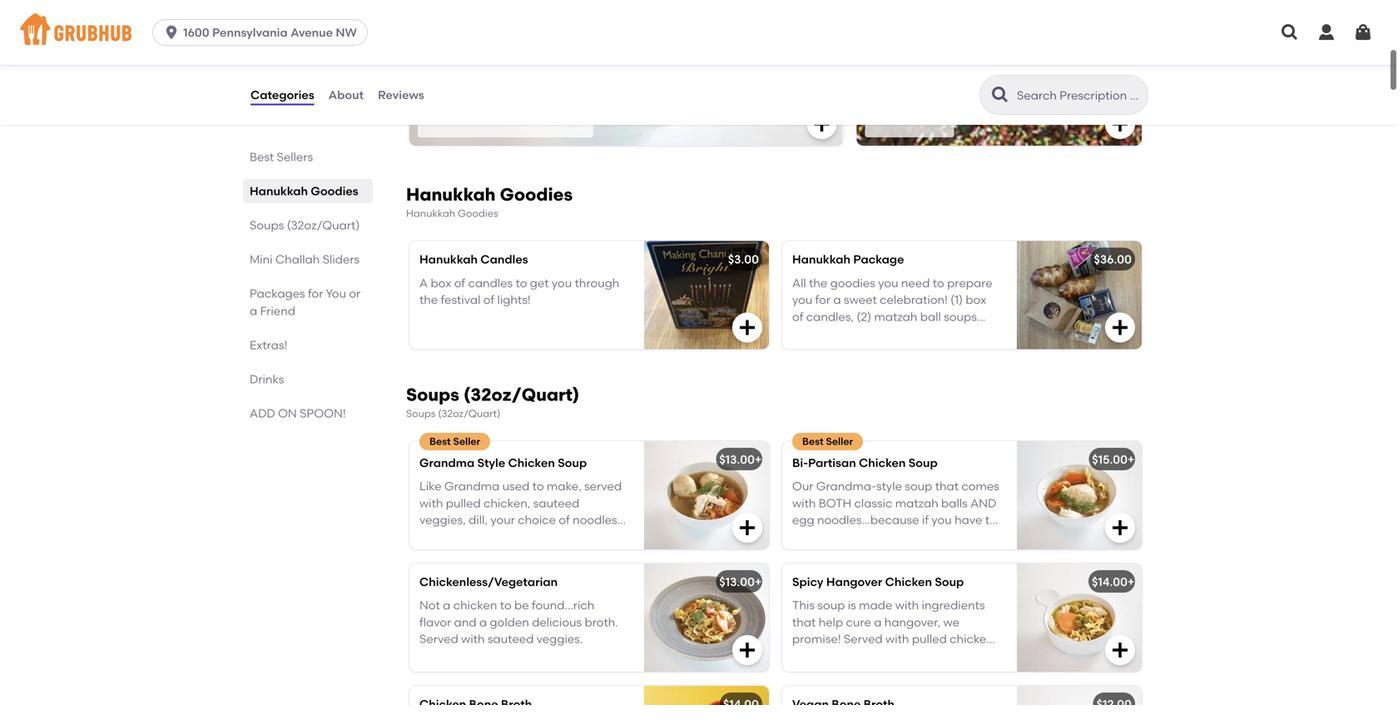 Task type: locate. For each thing, give the bounding box(es) containing it.
1 vertical spatial (2)
[[871, 326, 886, 341]]

chickenless/vegetarian
[[420, 575, 558, 589]]

1 horizontal spatial matzah
[[874, 310, 918, 324]]

(2) right cold),
[[871, 326, 886, 341]]

2 vertical spatial soups
[[406, 407, 436, 420]]

matzah inside like grandma used to make, served with pulled chicken, sauteed veggies, dill, your choice of noodles or matzah balls or both!
[[434, 530, 477, 544]]

of right choice
[[559, 513, 570, 527]]

categories button
[[250, 65, 315, 125]]

sauteed
[[533, 496, 580, 510], [488, 632, 534, 646], [818, 649, 864, 663]]

style for grandma style chicken soup $13.00 +
[[480, 91, 508, 105]]

(32oz/quart) for soups (32oz/quart)
[[287, 218, 360, 232]]

pulled up dill,
[[446, 496, 481, 510]]

categories
[[251, 88, 314, 102]]

choice
[[518, 513, 556, 527]]

pulled inside like grandma used to make, served with pulled chicken, sauteed veggies, dill, your choice of noodles or matzah balls or both!
[[446, 496, 481, 510]]

to left be
[[500, 598, 512, 612]]

0 horizontal spatial veggies.
[[537, 632, 583, 646]]

1 horizontal spatial veggies.
[[867, 649, 913, 663]]

box down prepare
[[966, 293, 987, 307]]

veggies. down hangover,
[[867, 649, 913, 663]]

best for bi-partisan chicken soup
[[802, 435, 824, 447]]

hanukkah candles
[[420, 252, 528, 266]]

of up festival
[[454, 276, 465, 290]]

2 seller from the left
[[826, 435, 853, 447]]

seller
[[453, 435, 480, 447], [826, 435, 853, 447]]

yelp image
[[1083, 58, 1127, 74]]

flavor
[[420, 615, 451, 629]]

1 vertical spatial box
[[966, 293, 987, 307]]

box right a
[[431, 276, 451, 290]]

of inside like grandma used to make, served with pulled chicken, sauteed veggies, dill, your choice of noodles or matzah balls or both!
[[559, 513, 570, 527]]

0 vertical spatial veggies.
[[537, 632, 583, 646]]

make,
[[547, 479, 582, 493]]

+
[[458, 111, 465, 125], [755, 452, 762, 466], [1128, 452, 1135, 466], [755, 575, 762, 589], [1128, 575, 1135, 589]]

promise!
[[792, 632, 841, 646]]

of
[[454, 276, 465, 290], [483, 293, 495, 307], [792, 310, 804, 324], [978, 326, 989, 341], [949, 343, 960, 357], [559, 513, 570, 527]]

0 horizontal spatial for
[[308, 286, 323, 301]]

(2)
[[857, 310, 872, 324], [871, 326, 886, 341], [900, 343, 915, 357]]

the inside all the goodies you need to prepare you for a sweet celebration! (1) box of candles, (2) matzah ball soups (arrives cold), (2) challah, (1) bag of matzah toffee and (2) bags of gelt!
[[809, 276, 828, 290]]

2 vertical spatial sauteed
[[818, 649, 864, 663]]

1 horizontal spatial or
[[420, 530, 431, 544]]

you
[[552, 276, 572, 290], [878, 276, 899, 290], [792, 293, 813, 307]]

chicken
[[511, 91, 558, 105], [508, 456, 555, 470], [859, 456, 906, 470], [885, 575, 932, 589]]

1 vertical spatial soups
[[406, 384, 459, 405]]

1 horizontal spatial (1)
[[951, 293, 963, 307]]

or right you
[[349, 286, 361, 301]]

is
[[848, 598, 856, 612]]

chicken,
[[484, 496, 531, 510]]

1 horizontal spatial box
[[966, 293, 987, 307]]

you right get
[[552, 276, 572, 290]]

sliders
[[323, 252, 360, 266]]

0 horizontal spatial matzah
[[434, 530, 477, 544]]

with inside not a chicken to be found...rich flavor and a golden delicious broth. served with sauteed veggies.
[[461, 632, 485, 646]]

(1) up bags
[[937, 326, 949, 341]]

golden
[[490, 615, 529, 629]]

1 vertical spatial style
[[477, 456, 505, 470]]

the down a
[[420, 293, 438, 307]]

hanukkah goodies
[[250, 184, 358, 198]]

or inside packages for you or a friend
[[349, 286, 361, 301]]

0 vertical spatial (2)
[[857, 310, 872, 324]]

spicy hangover chicken soup image
[[1017, 563, 1142, 672]]

and inside all the goodies you need to prepare you for a sweet celebration! (1) box of candles, (2) matzah ball soups (arrives cold), (2) challah, (1) bag of matzah toffee and (2) bags of gelt!
[[875, 343, 897, 357]]

1 vertical spatial matzah
[[434, 530, 477, 544]]

0 horizontal spatial or
[[349, 286, 361, 301]]

1 served from the left
[[420, 632, 459, 646]]

candles
[[468, 276, 513, 290]]

1 horizontal spatial the
[[809, 276, 828, 290]]

drinks
[[250, 372, 284, 386]]

1 horizontal spatial and
[[792, 649, 815, 663]]

to left get
[[516, 276, 527, 290]]

0 vertical spatial style
[[480, 91, 508, 105]]

0 vertical spatial $13.00
[[422, 111, 458, 125]]

2 served from the left
[[844, 632, 883, 646]]

0 horizontal spatial (1)
[[937, 326, 949, 341]]

1 vertical spatial the
[[420, 293, 438, 307]]

or down the your
[[509, 530, 521, 544]]

$13.00 left spicy
[[720, 575, 755, 589]]

you down all
[[792, 293, 813, 307]]

a down made
[[874, 615, 882, 629]]

1 vertical spatial veggies.
[[867, 649, 913, 663]]

a right not
[[443, 598, 451, 612]]

1 vertical spatial chicken
[[950, 632, 994, 646]]

box inside a box of candles to get you through the festival of lights!
[[431, 276, 451, 290]]

soups
[[250, 218, 284, 232], [406, 384, 459, 405], [406, 407, 436, 420]]

style inside grandma style chicken soup $13.00 +
[[480, 91, 508, 105]]

served
[[420, 632, 459, 646], [844, 632, 883, 646]]

to inside a box of candles to get you through the festival of lights!
[[516, 276, 527, 290]]

soup
[[560, 91, 590, 105], [558, 456, 587, 470], [909, 456, 938, 470], [935, 575, 964, 589]]

svg image
[[1280, 22, 1300, 42], [1317, 22, 1337, 42], [1110, 114, 1130, 134], [738, 318, 758, 338], [1110, 318, 1130, 338], [1110, 518, 1130, 538]]

0 horizontal spatial served
[[420, 632, 459, 646]]

0 horizontal spatial pulled
[[446, 496, 481, 510]]

grandma inside grandma style chicken soup $13.00 +
[[422, 91, 477, 105]]

matzah down 'veggies,'
[[434, 530, 477, 544]]

2 horizontal spatial you
[[878, 276, 899, 290]]

0 vertical spatial (1)
[[951, 293, 963, 307]]

style
[[480, 91, 508, 105], [477, 456, 505, 470]]

used
[[503, 479, 530, 493]]

(arrives
[[792, 326, 834, 341]]

chicken inside this soup is made with ingredients that help cure a hangover, we promise! served with pulled chicken and sauteed veggies.
[[950, 632, 994, 646]]

not
[[420, 598, 440, 612]]

and down promise!
[[792, 649, 815, 663]]

0 vertical spatial the
[[809, 276, 828, 290]]

goodies up candles at the left top of page
[[500, 184, 573, 205]]

bags
[[918, 343, 946, 357]]

0 horizontal spatial you
[[552, 276, 572, 290]]

0 horizontal spatial best seller
[[430, 435, 480, 447]]

to right need
[[933, 276, 945, 290]]

0 horizontal spatial chicken
[[453, 598, 497, 612]]

matzah up challah,
[[874, 310, 918, 324]]

$13.00 inside grandma style chicken soup $13.00 +
[[422, 111, 458, 125]]

festival
[[441, 293, 481, 307]]

chicken
[[453, 598, 497, 612], [950, 632, 994, 646]]

0 vertical spatial and
[[875, 343, 897, 357]]

0 vertical spatial (32oz/quart)
[[287, 218, 360, 232]]

seller up the grandma style chicken soup on the bottom left of page
[[453, 435, 480, 447]]

0 vertical spatial grandma
[[422, 91, 477, 105]]

for
[[308, 286, 323, 301], [816, 293, 831, 307]]

broth.
[[585, 615, 618, 629]]

a box of candles to get you through the festival of lights!
[[420, 276, 620, 307]]

1 horizontal spatial goodies
[[458, 207, 498, 219]]

chickenless/vegetarian image
[[644, 563, 769, 672]]

1 horizontal spatial seller
[[826, 435, 853, 447]]

1600 pennsylvania avenue nw
[[183, 25, 357, 40]]

this
[[792, 598, 815, 612]]

mini
[[250, 252, 273, 266]]

1 vertical spatial (32oz/quart)
[[464, 384, 580, 405]]

1 vertical spatial grandma
[[420, 456, 475, 470]]

a left friend
[[250, 304, 257, 318]]

dill,
[[469, 513, 488, 527]]

of down bag
[[949, 343, 960, 357]]

add on spoon!
[[250, 406, 346, 420]]

1 horizontal spatial pulled
[[912, 632, 947, 646]]

0 horizontal spatial goodies
[[311, 184, 358, 198]]

sauteed down promise!
[[818, 649, 864, 663]]

2 horizontal spatial best
[[802, 435, 824, 447]]

matzah inside all the goodies you need to prepare you for a sweet celebration! (1) box of candles, (2) matzah ball soups (arrives cold), (2) challah, (1) bag of matzah toffee and (2) bags of gelt!
[[874, 310, 918, 324]]

$14.00
[[1092, 575, 1128, 589]]

soup for bi-partisan chicken soup
[[909, 456, 938, 470]]

$13.00 left bi-
[[720, 452, 755, 466]]

challah
[[275, 252, 320, 266]]

served
[[584, 479, 622, 493]]

goodies up hanukkah candles
[[458, 207, 498, 219]]

2 vertical spatial grandma
[[445, 479, 500, 493]]

$13.00 + left bi-
[[720, 452, 762, 466]]

served down flavor
[[420, 632, 459, 646]]

veggies.
[[537, 632, 583, 646], [867, 649, 913, 663]]

svg image
[[1354, 22, 1374, 42], [163, 24, 180, 41], [812, 114, 832, 134], [738, 518, 758, 538], [738, 640, 758, 660], [1110, 640, 1130, 660]]

soups for soups (32oz/quart)
[[250, 218, 284, 232]]

to inside like grandma used to make, served with pulled chicken, sauteed veggies, dill, your choice of noodles or matzah balls or both!
[[533, 479, 544, 493]]

chicken for grandma style chicken soup $13.00 +
[[511, 91, 558, 105]]

best seller up "like"
[[430, 435, 480, 447]]

about
[[329, 88, 364, 102]]

0 vertical spatial chicken
[[453, 598, 497, 612]]

and right flavor
[[454, 615, 477, 629]]

hanukkah for hanukkah candles
[[420, 252, 478, 266]]

0 vertical spatial sauteed
[[533, 496, 580, 510]]

1 vertical spatial sauteed
[[488, 632, 534, 646]]

2 vertical spatial (32oz/quart)
[[438, 407, 501, 420]]

1 horizontal spatial for
[[816, 293, 831, 307]]

hanukkah package
[[792, 252, 904, 266]]

sauteed down make,
[[533, 496, 580, 510]]

help
[[819, 615, 843, 629]]

to inside not a chicken to be found...rich flavor and a golden delicious broth. served with sauteed veggies.
[[500, 598, 512, 612]]

0 vertical spatial $13.00 +
[[720, 452, 762, 466]]

hanukkah for hanukkah goodies hanukkah goodies
[[406, 184, 496, 205]]

sauteed down golden
[[488, 632, 534, 646]]

0 horizontal spatial box
[[431, 276, 451, 290]]

to inside all the goodies you need to prepare you for a sweet celebration! (1) box of candles, (2) matzah ball soups (arrives cold), (2) challah, (1) bag of matzah toffee and (2) bags of gelt!
[[933, 276, 945, 290]]

soup for spicy hangover chicken soup
[[935, 575, 964, 589]]

chicken down chickenless/vegetarian
[[453, 598, 497, 612]]

grandma inside like grandma used to make, served with pulled chicken, sauteed veggies, dill, your choice of noodles or matzah balls or both!
[[445, 479, 500, 493]]

candles,
[[806, 310, 854, 324]]

best left sellers
[[250, 150, 274, 164]]

$4.00
[[870, 111, 901, 125]]

1 vertical spatial (1)
[[937, 326, 949, 341]]

1 best seller from the left
[[430, 435, 480, 447]]

a inside this soup is made with ingredients that help cure a hangover, we promise! served with pulled chicken and sauteed veggies.
[[874, 615, 882, 629]]

1600
[[183, 25, 209, 40]]

best
[[250, 150, 274, 164], [430, 435, 451, 447], [802, 435, 824, 447]]

best seller up partisan
[[802, 435, 853, 447]]

1 vertical spatial pulled
[[912, 632, 947, 646]]

0 vertical spatial soups
[[250, 218, 284, 232]]

1 seller from the left
[[453, 435, 480, 447]]

(2) down sweet
[[857, 310, 872, 324]]

1 horizontal spatial you
[[792, 293, 813, 307]]

get
[[530, 276, 549, 290]]

goodies for hanukkah goodies
[[311, 184, 358, 198]]

style for grandma style chicken soup
[[477, 456, 505, 470]]

0 vertical spatial box
[[431, 276, 451, 290]]

for left you
[[308, 286, 323, 301]]

and
[[875, 343, 897, 357], [454, 615, 477, 629], [792, 649, 815, 663]]

seller up partisan
[[826, 435, 853, 447]]

2 best seller from the left
[[802, 435, 853, 447]]

the right all
[[809, 276, 828, 290]]

noodles
[[573, 513, 617, 527]]

0 vertical spatial matzah
[[874, 310, 918, 324]]

veggies. down the delicious
[[537, 632, 583, 646]]

chicken bone broth image
[[644, 686, 769, 705]]

best seller
[[430, 435, 480, 447], [802, 435, 853, 447]]

1 horizontal spatial served
[[844, 632, 883, 646]]

to right the used
[[533, 479, 544, 493]]

0 horizontal spatial the
[[420, 293, 438, 307]]

2 horizontal spatial and
[[875, 343, 897, 357]]

pulled
[[446, 496, 481, 510], [912, 632, 947, 646]]

for up candles,
[[816, 293, 831, 307]]

or down 'veggies,'
[[420, 530, 431, 544]]

a up candles,
[[834, 293, 841, 307]]

and inside this soup is made with ingredients that help cure a hangover, we promise! served with pulled chicken and sauteed veggies.
[[792, 649, 815, 663]]

$13.00 down reviews
[[422, 111, 458, 125]]

avenue
[[291, 25, 333, 40]]

best up bi-
[[802, 435, 824, 447]]

0 horizontal spatial seller
[[453, 435, 480, 447]]

1 vertical spatial $13.00 +
[[720, 575, 762, 589]]

celebration!
[[880, 293, 948, 307]]

soup inside grandma style chicken soup $13.00 +
[[560, 91, 590, 105]]

prepare
[[947, 276, 993, 290]]

served down cure
[[844, 632, 883, 646]]

$15.00
[[1092, 452, 1128, 466]]

be
[[514, 598, 529, 612]]

chicken down we
[[950, 632, 994, 646]]

2 $13.00 + from the top
[[720, 575, 762, 589]]

1 horizontal spatial best seller
[[802, 435, 853, 447]]

like
[[420, 479, 442, 493]]

0 vertical spatial pulled
[[446, 496, 481, 510]]

(32oz/quart)
[[287, 218, 360, 232], [464, 384, 580, 405], [438, 407, 501, 420]]

goodies up soups (32oz/quart) at the left
[[311, 184, 358, 198]]

chicken inside not a chicken to be found...rich flavor and a golden delicious broth. served with sauteed veggies.
[[453, 598, 497, 612]]

1 horizontal spatial chicken
[[950, 632, 994, 646]]

made
[[859, 598, 893, 612]]

1 horizontal spatial best
[[430, 435, 451, 447]]

the inside a box of candles to get you through the festival of lights!
[[420, 293, 438, 307]]

svg image inside 1600 pennsylvania avenue nw button
[[163, 24, 180, 41]]

gelt!
[[963, 343, 988, 357]]

(1) up soups
[[951, 293, 963, 307]]

a inside all the goodies you need to prepare you for a sweet celebration! (1) box of candles, (2) matzah ball soups (arrives cold), (2) challah, (1) bag of matzah toffee and (2) bags of gelt!
[[834, 293, 841, 307]]

$13.00 +
[[720, 452, 762, 466], [720, 575, 762, 589]]

$13.00 + left spicy
[[720, 575, 762, 589]]

(2) down challah,
[[900, 343, 915, 357]]

box inside all the goodies you need to prepare you for a sweet celebration! (1) box of candles, (2) matzah ball soups (arrives cold), (2) challah, (1) bag of matzah toffee and (2) bags of gelt!
[[966, 293, 987, 307]]

with
[[420, 496, 443, 510], [896, 598, 919, 612], [461, 632, 485, 646], [886, 632, 909, 646]]

grandma style chicken soup $13.00 +
[[422, 91, 590, 125]]

soup for grandma style chicken soup
[[558, 456, 587, 470]]

matzah
[[792, 343, 835, 357]]

chicken inside grandma style chicken soup $13.00 +
[[511, 91, 558, 105]]

1 vertical spatial and
[[454, 615, 477, 629]]

hanukkah for hanukkah package
[[792, 252, 851, 266]]

you down package
[[878, 276, 899, 290]]

served inside not a chicken to be found...rich flavor and a golden delicious broth. served with sauteed veggies.
[[420, 632, 459, 646]]

best up "like"
[[430, 435, 451, 447]]

2 vertical spatial and
[[792, 649, 815, 663]]

2 horizontal spatial goodies
[[500, 184, 573, 205]]

0 horizontal spatial and
[[454, 615, 477, 629]]

and down challah,
[[875, 343, 897, 357]]

pulled down hangover,
[[912, 632, 947, 646]]



Task type: vqa. For each thing, say whether or not it's contained in the screenshot.
"Categories" BUTTON
yes



Task type: describe. For each thing, give the bounding box(es) containing it.
1 vertical spatial $13.00
[[720, 452, 755, 466]]

matzah for dill,
[[434, 530, 477, 544]]

and inside not a chicken to be found...rich flavor and a golden delicious broth. served with sauteed veggies.
[[454, 615, 477, 629]]

2 vertical spatial (2)
[[900, 343, 915, 357]]

of up (arrives
[[792, 310, 804, 324]]

through
[[575, 276, 620, 290]]

pennsylvania
[[212, 25, 288, 40]]

hanukkah for hanukkah goodies
[[250, 184, 308, 198]]

+ inside grandma style chicken soup $13.00 +
[[458, 111, 465, 125]]

0 horizontal spatial best
[[250, 150, 274, 164]]

pulled inside this soup is made with ingredients that help cure a hangover, we promise! served with pulled chicken and sauteed veggies.
[[912, 632, 947, 646]]

sellers
[[277, 150, 313, 164]]

not a chicken to be found...rich flavor and a golden delicious broth. served with sauteed veggies.
[[420, 598, 618, 646]]

bag
[[952, 326, 975, 341]]

you inside a box of candles to get you through the festival of lights!
[[552, 276, 572, 290]]

lights!
[[497, 293, 531, 307]]

this soup is made with ingredients that help cure a hangover, we promise! served with pulled chicken and sauteed veggies.
[[792, 598, 994, 663]]

grandma for grandma style chicken soup
[[420, 456, 475, 470]]

soups (32oz/quart) soups (32oz/quart)
[[406, 384, 580, 420]]

nw
[[336, 25, 357, 40]]

a left golden
[[479, 615, 487, 629]]

toffee
[[837, 343, 872, 357]]

soups
[[944, 310, 977, 324]]

for inside all the goodies you need to prepare you for a sweet celebration! (1) box of candles, (2) matzah ball soups (arrives cold), (2) challah, (1) bag of matzah toffee and (2) bags of gelt!
[[816, 293, 831, 307]]

reviews button
[[377, 65, 425, 125]]

spicy hangover chicken soup
[[792, 575, 964, 589]]

for inside packages for you or a friend
[[308, 286, 323, 301]]

sauteed inside like grandma used to make, served with pulled chicken, sauteed veggies, dill, your choice of noodles or matzah balls or both!
[[533, 496, 580, 510]]

2 horizontal spatial or
[[509, 530, 521, 544]]

best for grandma style chicken soup
[[430, 435, 451, 447]]

bi-partisan chicken soup image
[[1017, 441, 1142, 549]]

$4.00 button
[[857, 47, 1142, 146]]

need
[[901, 276, 930, 290]]

$36.00
[[1094, 252, 1132, 266]]

with inside like grandma used to make, served with pulled chicken, sauteed veggies, dill, your choice of noodles or matzah balls or both!
[[420, 496, 443, 510]]

extras!
[[250, 338, 287, 352]]

hanukkah candles image
[[644, 241, 769, 349]]

search icon image
[[991, 85, 1011, 105]]

add
[[250, 406, 275, 420]]

1600 pennsylvania avenue nw button
[[152, 19, 374, 46]]

your
[[491, 513, 515, 527]]

hangover
[[827, 575, 883, 589]]

packages for you or a friend
[[250, 286, 361, 318]]

goodies
[[831, 276, 876, 290]]

main navigation navigation
[[0, 0, 1399, 65]]

grandma style chicken soup
[[420, 456, 587, 470]]

a
[[420, 276, 428, 290]]

matzah for celebration!
[[874, 310, 918, 324]]

all the goodies you need to prepare you for a sweet celebration! (1) box of candles, (2) matzah ball soups (arrives cold), (2) challah, (1) bag of matzah toffee and (2) bags of gelt!
[[792, 276, 993, 357]]

2 vertical spatial $13.00
[[720, 575, 755, 589]]

veggies,
[[420, 513, 466, 527]]

of down candles
[[483, 293, 495, 307]]

delicious
[[532, 615, 582, 629]]

veggies. inside not a chicken to be found...rich flavor and a golden delicious broth. served with sauteed veggies.
[[537, 632, 583, 646]]

best seller for grandma
[[430, 435, 480, 447]]

Search Prescription Chicken search field
[[1016, 87, 1143, 103]]

(32oz/quart) for soups (32oz/quart) soups (32oz/quart)
[[464, 384, 580, 405]]

bi-partisan chicken soup
[[792, 456, 938, 470]]

challah,
[[889, 326, 934, 341]]

sauteed inside not a chicken to be found...rich flavor and a golden delicious broth. served with sauteed veggies.
[[488, 632, 534, 646]]

grandma for grandma style chicken soup $13.00 +
[[422, 91, 477, 105]]

ball
[[920, 310, 941, 324]]

all
[[792, 276, 806, 290]]

cold),
[[837, 326, 869, 341]]

served inside this soup is made with ingredients that help cure a hangover, we promise! served with pulled chicken and sauteed veggies.
[[844, 632, 883, 646]]

of up gelt!
[[978, 326, 989, 341]]

seller for partisan
[[826, 435, 853, 447]]

soup
[[818, 598, 845, 612]]

packages
[[250, 286, 305, 301]]

soups for soups (32oz/quart) soups (32oz/quart)
[[406, 384, 459, 405]]

chicken for grandma style chicken soup
[[508, 456, 555, 470]]

mini challah sliders
[[250, 252, 360, 266]]

seller for style
[[453, 435, 480, 447]]

hanukkah goodies hanukkah goodies
[[406, 184, 573, 219]]

bi-
[[792, 456, 808, 470]]

you
[[326, 286, 346, 301]]

about button
[[328, 65, 365, 125]]

a inside packages for you or a friend
[[250, 304, 257, 318]]

soup for grandma style chicken soup $13.00 +
[[560, 91, 590, 105]]

partisan
[[808, 456, 856, 470]]

like grandma used to make, served with pulled chicken, sauteed veggies, dill, your choice of noodles or matzah balls or both!
[[420, 479, 622, 544]]

that
[[792, 615, 816, 629]]

$3.00
[[728, 252, 759, 266]]

soups (32oz/quart)
[[250, 218, 360, 232]]

friend
[[260, 304, 295, 318]]

spicy
[[792, 575, 824, 589]]

sauteed inside this soup is made with ingredients that help cure a hangover, we promise! served with pulled chicken and sauteed veggies.
[[818, 649, 864, 663]]

hanukkah package image
[[1017, 241, 1142, 349]]

grandma style chicken soup image
[[644, 441, 769, 549]]

cure
[[846, 615, 871, 629]]

$14.00 +
[[1092, 575, 1135, 589]]

1 $13.00 + from the top
[[720, 452, 762, 466]]

spoon!
[[300, 406, 346, 420]]

package
[[854, 252, 904, 266]]

goodies for hanukkah goodies hanukkah goodies
[[500, 184, 573, 205]]

reviews
[[378, 88, 424, 102]]

both!
[[523, 530, 559, 544]]

veggies. inside this soup is made with ingredients that help cure a hangover, we promise! served with pulled chicken and sauteed veggies.
[[867, 649, 913, 663]]

balls
[[480, 530, 506, 544]]

found...rich
[[532, 598, 595, 612]]

hangover,
[[885, 615, 941, 629]]

vegan bone broth image
[[1017, 686, 1142, 705]]

best seller for bi-
[[802, 435, 853, 447]]

best sellers
[[250, 150, 313, 164]]

sweet
[[844, 293, 877, 307]]

ingredients
[[922, 598, 985, 612]]

chicken for bi-partisan chicken soup
[[859, 456, 906, 470]]

chicken for spicy hangover chicken soup
[[885, 575, 932, 589]]

candles
[[481, 252, 528, 266]]

$15.00 +
[[1092, 452, 1135, 466]]



